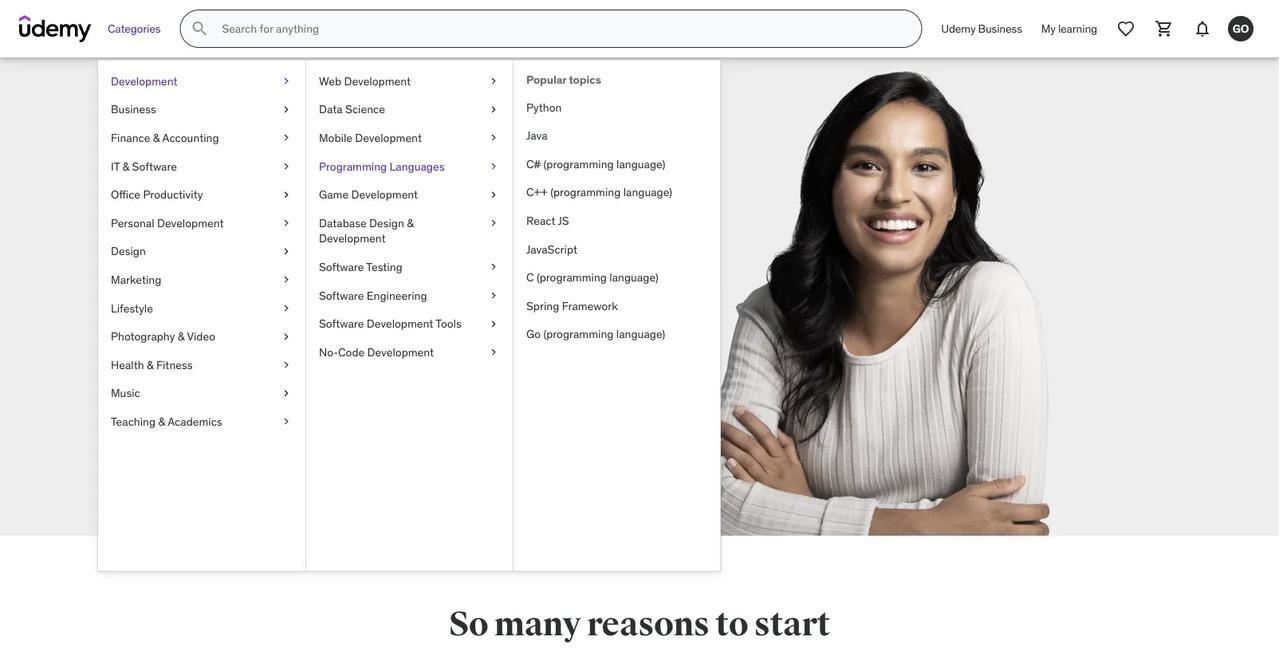 Task type: describe. For each thing, give the bounding box(es) containing it.
tools
[[436, 317, 462, 331]]

(programming for go
[[544, 327, 614, 341]]

including
[[207, 319, 269, 338]]

music link
[[98, 379, 306, 408]]

(programming for c++
[[551, 185, 621, 200]]

wishlist image
[[1117, 19, 1136, 38]]

c#
[[527, 157, 541, 171]]

software development tools
[[319, 317, 462, 331]]

go (programming language) link
[[514, 320, 720, 349]]

language) for c++ (programming language)
[[624, 185, 673, 200]]

java link
[[514, 122, 720, 150]]

and
[[305, 298, 331, 317]]

js
[[558, 214, 569, 228]]

office productivity
[[111, 187, 203, 202]]

accounting
[[162, 131, 219, 145]]

xsmall image for lifestyle
[[280, 301, 293, 316]]

xsmall image for database design & development
[[487, 215, 500, 231]]

come
[[156, 200, 266, 249]]

xsmall image for personal development
[[280, 215, 293, 231]]

no-code development
[[319, 345, 434, 359]]

instructor
[[236, 298, 302, 317]]

xsmall image for it & software
[[280, 159, 293, 174]]

no-code development link
[[306, 338, 513, 367]]

design link
[[98, 237, 306, 266]]

xsmall image for health & fitness
[[280, 357, 293, 373]]

health & fitness
[[111, 358, 193, 372]]

xsmall image for marketing
[[280, 272, 293, 288]]

office
[[111, 187, 140, 202]]

photography
[[111, 329, 175, 344]]

testing
[[366, 260, 403, 274]]

come teach with us become an instructor and change lives — including your own
[[156, 200, 384, 338]]

personal development link
[[98, 209, 306, 237]]

c++ (programming language) link
[[514, 178, 720, 207]]

game development link
[[306, 181, 513, 209]]

design inside database design & development
[[369, 216, 404, 230]]

java
[[527, 128, 548, 143]]

game
[[319, 187, 349, 202]]

web development link
[[306, 67, 513, 95]]

us
[[248, 244, 291, 293]]

video
[[187, 329, 215, 344]]

xsmall image for office productivity
[[280, 187, 293, 203]]

mobile development link
[[306, 124, 513, 152]]

development down categories dropdown button
[[111, 74, 178, 88]]

photography & video link
[[98, 323, 306, 351]]

own
[[305, 319, 333, 338]]

marketing
[[111, 273, 161, 287]]

popular
[[527, 73, 567, 87]]

teaching & academics
[[111, 415, 222, 429]]

my
[[1042, 21, 1056, 36]]

finance & accounting
[[111, 131, 219, 145]]

programming languages
[[319, 159, 445, 173]]

c (programming language)
[[527, 270, 659, 285]]

spring framework link
[[514, 292, 720, 320]]

udemy
[[942, 21, 976, 36]]

an
[[216, 298, 233, 317]]

data
[[319, 102, 343, 117]]

xsmall image for software engineering
[[487, 288, 500, 303]]

c# (programming language)
[[527, 157, 666, 171]]

categories
[[108, 21, 161, 36]]

notifications image
[[1193, 19, 1213, 38]]

development down software development tools link
[[367, 345, 434, 359]]

mobile development
[[319, 131, 422, 145]]

your
[[272, 319, 301, 338]]

& inside database design & development
[[407, 216, 414, 230]]

& for accounting
[[153, 131, 160, 145]]

react js link
[[514, 207, 720, 235]]

it & software link
[[98, 152, 306, 181]]

get
[[251, 363, 272, 379]]

spring
[[527, 299, 559, 313]]

so many reasons to start
[[449, 604, 831, 645]]

submit search image
[[190, 19, 209, 38]]

c++ (programming language)
[[527, 185, 673, 200]]

language) for c (programming language)
[[610, 270, 659, 285]]

1 vertical spatial business
[[111, 102, 156, 117]]

my learning
[[1042, 21, 1098, 36]]

web
[[319, 74, 342, 88]]

database
[[319, 216, 367, 230]]

office productivity link
[[98, 181, 306, 209]]

udemy image
[[19, 15, 92, 42]]

software for software engineering
[[319, 288, 364, 303]]

xsmall image for photography & video
[[280, 329, 293, 345]]

xsmall image for no-code development
[[487, 345, 500, 360]]

mobile
[[319, 131, 353, 145]]

teaching
[[111, 415, 156, 429]]

react js
[[527, 214, 569, 228]]

development down programming languages
[[351, 187, 418, 202]]

my learning link
[[1032, 10, 1107, 48]]

database design & development
[[319, 216, 414, 246]]

get started link
[[156, 352, 412, 391]]



Task type: vqa. For each thing, say whether or not it's contained in the screenshot.
Complete Blender Creator: Learn 3D Modelling for Beginners Link
no



Task type: locate. For each thing, give the bounding box(es) containing it.
& right teaching
[[158, 415, 165, 429]]

music
[[111, 386, 140, 400]]

game development
[[319, 187, 418, 202]]

xsmall image inside mobile development link
[[487, 130, 500, 146]]

xsmall image for data science
[[487, 102, 500, 117]]

0 vertical spatial business
[[979, 21, 1023, 36]]

software
[[132, 159, 177, 173], [319, 260, 364, 274], [319, 288, 364, 303], [319, 317, 364, 331]]

(programming up c++ (programming language)
[[544, 157, 614, 171]]

react
[[527, 214, 556, 228]]

photography & video
[[111, 329, 215, 344]]

xsmall image
[[487, 73, 500, 89], [487, 102, 500, 117], [280, 130, 293, 146], [487, 130, 500, 146], [487, 159, 500, 174], [280, 187, 293, 203], [487, 187, 500, 203], [487, 215, 500, 231], [487, 259, 500, 275], [280, 272, 293, 288], [487, 288, 500, 303], [280, 357, 293, 373]]

xsmall image left mobile
[[280, 130, 293, 146]]

xsmall image up instructor
[[280, 272, 293, 288]]

(programming down spring framework
[[544, 327, 614, 341]]

go
[[527, 327, 541, 341]]

fitness
[[156, 358, 193, 372]]

science
[[345, 102, 385, 117]]

personal
[[111, 216, 154, 230]]

xsmall image for development
[[280, 73, 293, 89]]

software engineering link
[[306, 281, 513, 310]]

&
[[153, 131, 160, 145], [123, 159, 129, 173], [407, 216, 414, 230], [178, 329, 185, 344], [147, 358, 154, 372], [158, 415, 165, 429]]

(programming for c
[[537, 270, 607, 285]]

Search for anything text field
[[219, 15, 903, 42]]

spring framework
[[527, 299, 618, 313]]

software inside software testing 'link'
[[319, 260, 364, 274]]

xsmall image for design
[[280, 244, 293, 259]]

xsmall image left "game" at the top left
[[280, 187, 293, 203]]

go
[[1233, 21, 1250, 36]]

& right 'finance'
[[153, 131, 160, 145]]

(programming down c# (programming language)
[[551, 185, 621, 200]]

xsmall image for business
[[280, 102, 293, 117]]

language) down spring framework link
[[617, 327, 666, 341]]

xsmall image inside game development link
[[487, 187, 500, 203]]

xsmall image for software testing
[[487, 259, 500, 275]]

it
[[111, 159, 120, 173]]

categories button
[[98, 10, 170, 48]]

0 horizontal spatial business
[[111, 102, 156, 117]]

language) down the c# (programming language) link
[[624, 185, 673, 200]]

c (programming language) link
[[514, 264, 720, 292]]

xsmall image for finance & accounting
[[280, 130, 293, 146]]

xsmall image inside marketing link
[[280, 272, 293, 288]]

health
[[111, 358, 144, 372]]

& right health
[[147, 358, 154, 372]]

teach
[[273, 200, 377, 249]]

udemy business link
[[932, 10, 1032, 48]]

lifestyle link
[[98, 294, 306, 323]]

teaching & academics link
[[98, 408, 306, 436]]

many
[[494, 604, 581, 645]]

engineering
[[367, 288, 427, 303]]

xsmall image inside software development tools link
[[487, 316, 500, 332]]

started
[[274, 363, 317, 379]]

language) down the javascript link
[[610, 270, 659, 285]]

no-
[[319, 345, 338, 359]]

business right udemy
[[979, 21, 1023, 36]]

xsmall image left react
[[487, 215, 500, 231]]

development inside "link"
[[157, 216, 224, 230]]

it & software
[[111, 159, 177, 173]]

language) inside c++ (programming language) link
[[624, 185, 673, 200]]

programming languages link
[[306, 152, 513, 181]]

language) inside the c# (programming language) link
[[617, 157, 666, 171]]

udemy business
[[942, 21, 1023, 36]]

0 vertical spatial design
[[369, 216, 404, 230]]

xsmall image inside business link
[[280, 102, 293, 117]]

javascript link
[[514, 235, 720, 264]]

xsmall image for music
[[280, 386, 293, 401]]

xsmall image for programming languages
[[487, 159, 500, 174]]

software up the code at the left bottom of the page
[[319, 317, 364, 331]]

become
[[156, 298, 213, 317]]

javascript
[[527, 242, 578, 256]]

so
[[449, 604, 488, 645]]

& for fitness
[[147, 358, 154, 372]]

software inside software development tools link
[[319, 317, 364, 331]]

xsmall image inside health & fitness link
[[280, 357, 293, 373]]

software engineering
[[319, 288, 427, 303]]

go (programming language)
[[527, 327, 666, 341]]

xsmall image inside finance & accounting link
[[280, 130, 293, 146]]

xsmall image left 'c#'
[[487, 159, 500, 174]]

xsmall image for software development tools
[[487, 316, 500, 332]]

framework
[[562, 299, 618, 313]]

language) for go (programming language)
[[617, 327, 666, 341]]

development
[[111, 74, 178, 88], [344, 74, 411, 88], [355, 131, 422, 145], [351, 187, 418, 202], [157, 216, 224, 230], [319, 231, 386, 246], [367, 317, 433, 331], [367, 345, 434, 359]]

software development tools link
[[306, 310, 513, 338]]

language) inside c (programming language) link
[[610, 270, 659, 285]]

—
[[190, 319, 203, 338]]

language)
[[617, 157, 666, 171], [624, 185, 673, 200], [610, 270, 659, 285], [617, 327, 666, 341]]

c# (programming language) link
[[514, 150, 720, 178]]

xsmall image inside it & software link
[[280, 159, 293, 174]]

xsmall image inside development link
[[280, 73, 293, 89]]

software for software development tools
[[319, 317, 364, 331]]

xsmall image for teaching & academics
[[280, 414, 293, 430]]

python link
[[514, 93, 720, 122]]

xsmall image for web development
[[487, 73, 500, 89]]

development down office productivity link
[[157, 216, 224, 230]]

xsmall image inside "music" link
[[280, 386, 293, 401]]

xsmall image for mobile development
[[487, 130, 500, 146]]

xsmall image left c
[[487, 259, 500, 275]]

language) down java link
[[617, 157, 666, 171]]

software inside it & software link
[[132, 159, 177, 173]]

programming languages element
[[513, 61, 720, 571]]

xsmall image left c++
[[487, 187, 500, 203]]

xsmall image inside the software engineering link
[[487, 288, 500, 303]]

xsmall image
[[280, 73, 293, 89], [280, 102, 293, 117], [280, 159, 293, 174], [280, 215, 293, 231], [280, 244, 293, 259], [280, 301, 293, 316], [487, 316, 500, 332], [280, 329, 293, 345], [487, 345, 500, 360], [280, 386, 293, 401], [280, 414, 293, 430]]

finance & accounting link
[[98, 124, 306, 152]]

1 horizontal spatial business
[[979, 21, 1023, 36]]

popular topics
[[527, 73, 601, 87]]

software up office productivity
[[132, 159, 177, 173]]

programming
[[319, 159, 387, 173]]

design down personal
[[111, 244, 146, 259]]

to
[[716, 604, 748, 645]]

xsmall image for game development
[[487, 187, 500, 203]]

xsmall image inside teaching & academics link
[[280, 414, 293, 430]]

development inside database design & development
[[319, 231, 386, 246]]

xsmall image inside data science link
[[487, 102, 500, 117]]

xsmall image inside lifestyle link
[[280, 301, 293, 316]]

xsmall image left java
[[487, 130, 500, 146]]

development up science
[[344, 74, 411, 88]]

& for software
[[123, 159, 129, 173]]

change
[[334, 298, 384, 317]]

design down game development
[[369, 216, 404, 230]]

web development
[[319, 74, 411, 88]]

language) for c# (programming language)
[[617, 157, 666, 171]]

business up 'finance'
[[111, 102, 156, 117]]

go link
[[1222, 10, 1260, 48]]

& right it
[[123, 159, 129, 173]]

xsmall image inside software testing 'link'
[[487, 259, 500, 275]]

xsmall image inside the design link
[[280, 244, 293, 259]]

personal development
[[111, 216, 224, 230]]

software for software testing
[[319, 260, 364, 274]]

xsmall image inside no-code development link
[[487, 345, 500, 360]]

xsmall image inside programming languages "link"
[[487, 159, 500, 174]]

finance
[[111, 131, 150, 145]]

xsmall image inside personal development "link"
[[280, 215, 293, 231]]

(programming up spring framework
[[537, 270, 607, 285]]

design
[[369, 216, 404, 230], [111, 244, 146, 259]]

& for academics
[[158, 415, 165, 429]]

lives
[[156, 319, 187, 338]]

language) inside go (programming language) link
[[617, 327, 666, 341]]

get started
[[251, 363, 317, 379]]

& left — on the left
[[178, 329, 185, 344]]

development down database
[[319, 231, 386, 246]]

business link
[[98, 95, 306, 124]]

software down the software testing
[[319, 288, 364, 303]]

xsmall image right get
[[280, 357, 293, 373]]

xsmall image left spring
[[487, 288, 500, 303]]

software up software engineering
[[319, 260, 364, 274]]

python
[[527, 100, 562, 114]]

(programming for c#
[[544, 157, 614, 171]]

1 horizontal spatial design
[[369, 216, 404, 230]]

& for video
[[178, 329, 185, 344]]

xsmall image inside database design & development link
[[487, 215, 500, 231]]

xsmall image left python
[[487, 102, 500, 117]]

shopping cart with 0 items image
[[1155, 19, 1174, 38]]

reasons
[[587, 604, 710, 645]]

database design & development link
[[306, 209, 513, 253]]

languages
[[390, 159, 445, 173]]

lifestyle
[[111, 301, 153, 315]]

development up programming languages
[[355, 131, 422, 145]]

software testing
[[319, 260, 403, 274]]

1 vertical spatial design
[[111, 244, 146, 259]]

health & fitness link
[[98, 351, 306, 379]]

xsmall image left popular
[[487, 73, 500, 89]]

code
[[338, 345, 365, 359]]

xsmall image inside web development link
[[487, 73, 500, 89]]

c
[[527, 270, 534, 285]]

& down game development link
[[407, 216, 414, 230]]

0 horizontal spatial design
[[111, 244, 146, 259]]

data science link
[[306, 95, 513, 124]]

xsmall image inside "photography & video" link
[[280, 329, 293, 345]]

development down engineering at the left
[[367, 317, 433, 331]]

xsmall image inside office productivity link
[[280, 187, 293, 203]]

development link
[[98, 67, 306, 95]]



